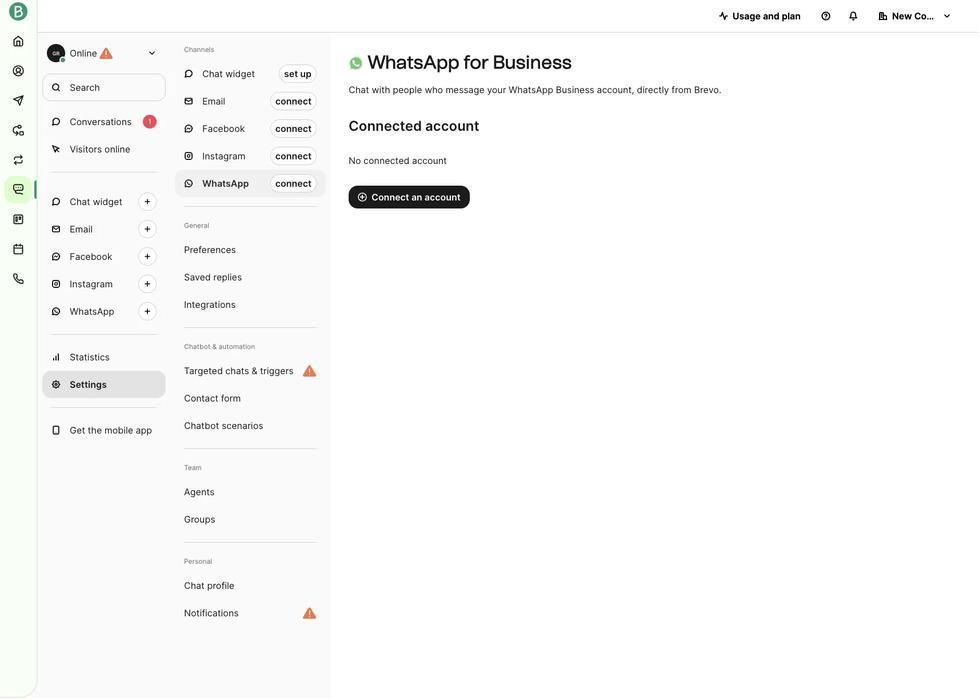 Task type: describe. For each thing, give the bounding box(es) containing it.
whatsapp up people
[[368, 51, 460, 73]]

and
[[763, 10, 780, 22]]

general
[[184, 221, 209, 230]]

scenarios
[[222, 420, 263, 432]]

no connected account
[[349, 155, 447, 166]]

notifications link
[[175, 600, 326, 627]]

people
[[393, 84, 422, 95]]

integrations link
[[175, 291, 326, 318]]

contact form link
[[175, 385, 326, 412]]

new company
[[893, 10, 957, 22]]

set up
[[284, 68, 312, 79]]

account,
[[597, 84, 635, 95]]

1 vertical spatial chat widget
[[70, 196, 122, 208]]

statistics
[[70, 352, 110, 363]]

with
[[372, 84, 390, 95]]

connect an account
[[372, 192, 461, 203]]

whatsapp right your
[[509, 84, 554, 95]]

whatsapp down instagram link
[[70, 306, 114, 317]]

app
[[136, 425, 152, 436]]

visitors
[[70, 144, 102, 155]]

1 vertical spatial instagram
[[70, 278, 113, 290]]

personal
[[184, 557, 212, 566]]

settings link
[[42, 371, 166, 399]]

conversations
[[70, 116, 132, 128]]

channels
[[184, 45, 214, 54]]

search
[[70, 82, 100, 93]]

usage and plan
[[733, 10, 801, 22]]

saved
[[184, 272, 211, 283]]

connect for email
[[275, 95, 312, 107]]

1 horizontal spatial facebook
[[202, 123, 245, 134]]

agents
[[184, 487, 215, 498]]

chat widget link
[[42, 188, 166, 216]]

chatbot scenarios link
[[175, 412, 326, 440]]

contact form
[[184, 393, 241, 404]]

1 vertical spatial business
[[556, 84, 595, 95]]

0 vertical spatial widget
[[226, 68, 255, 79]]

triggers
[[260, 365, 294, 377]]

an
[[412, 192, 422, 203]]

up
[[300, 68, 312, 79]]

gr
[[52, 50, 60, 56]]

usage
[[733, 10, 761, 22]]

chatbot for chatbot & automation
[[184, 342, 210, 351]]

chat profile
[[184, 580, 234, 592]]

team
[[184, 464, 202, 472]]

for
[[464, 51, 489, 73]]

directly
[[637, 84, 669, 95]]

search link
[[42, 74, 166, 101]]

account for connect an account
[[425, 192, 461, 203]]

chats
[[225, 365, 249, 377]]

facebook inside facebook link
[[70, 251, 112, 262]]

chatbot for chatbot scenarios
[[184, 420, 219, 432]]

connected
[[364, 155, 410, 166]]

1 horizontal spatial &
[[252, 365, 258, 377]]

brevo.
[[694, 84, 722, 95]]

targeted chats & triggers
[[184, 365, 294, 377]]

connect an account button
[[349, 186, 470, 209]]

chat left with
[[349, 84, 369, 95]]

visitors online link
[[42, 136, 166, 163]]

connect for facebook
[[275, 123, 312, 134]]

new
[[893, 10, 912, 22]]

groups
[[184, 514, 215, 525]]

0 vertical spatial business
[[493, 51, 572, 73]]

1
[[148, 117, 151, 126]]

1 vertical spatial email
[[70, 224, 93, 235]]

online
[[70, 47, 97, 59]]



Task type: vqa. For each thing, say whether or not it's contained in the screenshot.
bottommost Enable
no



Task type: locate. For each thing, give the bounding box(es) containing it.
whatsapp image
[[349, 56, 363, 70]]

usage and plan button
[[710, 5, 810, 27]]

0 horizontal spatial facebook
[[70, 251, 112, 262]]

account right 'an'
[[425, 192, 461, 203]]

notifications
[[184, 608, 239, 619]]

0 vertical spatial chatbot
[[184, 342, 210, 351]]

connected
[[349, 118, 422, 134]]

message
[[446, 84, 485, 95]]

chat
[[202, 68, 223, 79], [349, 84, 369, 95], [70, 196, 90, 208], [184, 580, 205, 592]]

widget up email link
[[93, 196, 122, 208]]

1 horizontal spatial chat widget
[[202, 68, 255, 79]]

preferences link
[[175, 236, 326, 264]]

0 vertical spatial instagram
[[202, 150, 246, 162]]

get
[[70, 425, 85, 436]]

0 horizontal spatial instagram
[[70, 278, 113, 290]]

your
[[487, 84, 506, 95]]

business up chat with people who message your whatsapp business account, directly from brevo.
[[493, 51, 572, 73]]

whatsapp link
[[42, 298, 166, 325]]

no
[[349, 155, 361, 166]]

1 chatbot from the top
[[184, 342, 210, 351]]

from
[[672, 84, 692, 95]]

widget left set
[[226, 68, 255, 79]]

email down channels
[[202, 95, 225, 107]]

0 horizontal spatial widget
[[93, 196, 122, 208]]

chat with people who message your whatsapp business account, directly from brevo.
[[349, 84, 722, 95]]

0 vertical spatial facebook
[[202, 123, 245, 134]]

contact
[[184, 393, 218, 404]]

profile
[[207, 580, 234, 592]]

widget
[[226, 68, 255, 79], [93, 196, 122, 208]]

statistics link
[[42, 344, 166, 371]]

set
[[284, 68, 298, 79]]

chatbot up the targeted
[[184, 342, 210, 351]]

1 vertical spatial chatbot
[[184, 420, 219, 432]]

& right chats
[[252, 365, 258, 377]]

chat down personal
[[184, 580, 205, 592]]

get the mobile app link
[[42, 417, 166, 444]]

0 horizontal spatial &
[[212, 342, 217, 351]]

visitors online
[[70, 144, 130, 155]]

0 vertical spatial chat widget
[[202, 68, 255, 79]]

the
[[88, 425, 102, 436]]

account down message
[[425, 118, 479, 134]]

0 vertical spatial &
[[212, 342, 217, 351]]

company
[[915, 10, 957, 22]]

0 horizontal spatial chat widget
[[70, 196, 122, 208]]

1 vertical spatial facebook
[[70, 251, 112, 262]]

account inside connect an account button
[[425, 192, 461, 203]]

email down chat widget link
[[70, 224, 93, 235]]

0 vertical spatial email
[[202, 95, 225, 107]]

targeted chats & triggers link
[[175, 357, 326, 385]]

1 horizontal spatial widget
[[226, 68, 255, 79]]

account for no connected account
[[412, 155, 447, 166]]

&
[[212, 342, 217, 351], [252, 365, 258, 377]]

get the mobile app
[[70, 425, 152, 436]]

facebook
[[202, 123, 245, 134], [70, 251, 112, 262]]

instagram
[[202, 150, 246, 162], [70, 278, 113, 290]]

connected account
[[349, 118, 479, 134]]

whatsapp for business
[[368, 51, 572, 73]]

saved replies link
[[175, 264, 326, 291]]

whatsapp up general
[[202, 178, 249, 189]]

email link
[[42, 216, 166, 243]]

chatbot & automation
[[184, 342, 255, 351]]

who
[[425, 84, 443, 95]]

automation
[[219, 342, 255, 351]]

chat profile link
[[175, 572, 326, 600]]

preferences
[[184, 244, 236, 256]]

replies
[[213, 272, 242, 283]]

online
[[105, 144, 130, 155]]

chat widget down channels
[[202, 68, 255, 79]]

mobile
[[105, 425, 133, 436]]

2 chatbot from the top
[[184, 420, 219, 432]]

connect
[[372, 192, 409, 203]]

new company button
[[870, 5, 961, 27]]

chatbot scenarios
[[184, 420, 263, 432]]

1 vertical spatial widget
[[93, 196, 122, 208]]

chat widget
[[202, 68, 255, 79], [70, 196, 122, 208]]

account down connected account
[[412, 155, 447, 166]]

2 connect from the top
[[275, 123, 312, 134]]

chat up email link
[[70, 196, 90, 208]]

4 connect from the top
[[275, 178, 312, 189]]

1 horizontal spatial email
[[202, 95, 225, 107]]

integrations
[[184, 299, 236, 310]]

whatsapp
[[368, 51, 460, 73], [509, 84, 554, 95], [202, 178, 249, 189], [70, 306, 114, 317]]

2 vertical spatial account
[[425, 192, 461, 203]]

& left 'automation'
[[212, 342, 217, 351]]

settings
[[70, 379, 107, 391]]

business
[[493, 51, 572, 73], [556, 84, 595, 95]]

chat down channels
[[202, 68, 223, 79]]

0 vertical spatial account
[[425, 118, 479, 134]]

3 connect from the top
[[275, 150, 312, 162]]

chatbot down "contact"
[[184, 420, 219, 432]]

1 horizontal spatial instagram
[[202, 150, 246, 162]]

instagram link
[[42, 270, 166, 298]]

1 vertical spatial &
[[252, 365, 258, 377]]

account
[[425, 118, 479, 134], [412, 155, 447, 166], [425, 192, 461, 203]]

groups link
[[175, 506, 326, 533]]

0 horizontal spatial email
[[70, 224, 93, 235]]

connect
[[275, 95, 312, 107], [275, 123, 312, 134], [275, 150, 312, 162], [275, 178, 312, 189]]

chatbot
[[184, 342, 210, 351], [184, 420, 219, 432]]

connect for whatsapp
[[275, 178, 312, 189]]

connect for instagram
[[275, 150, 312, 162]]

agents link
[[175, 479, 326, 506]]

chat widget up email link
[[70, 196, 122, 208]]

form
[[221, 393, 241, 404]]

business left account,
[[556, 84, 595, 95]]

targeted
[[184, 365, 223, 377]]

plan
[[782, 10, 801, 22]]

saved replies
[[184, 272, 242, 283]]

1 vertical spatial account
[[412, 155, 447, 166]]

facebook link
[[42, 243, 166, 270]]

1 connect from the top
[[275, 95, 312, 107]]



